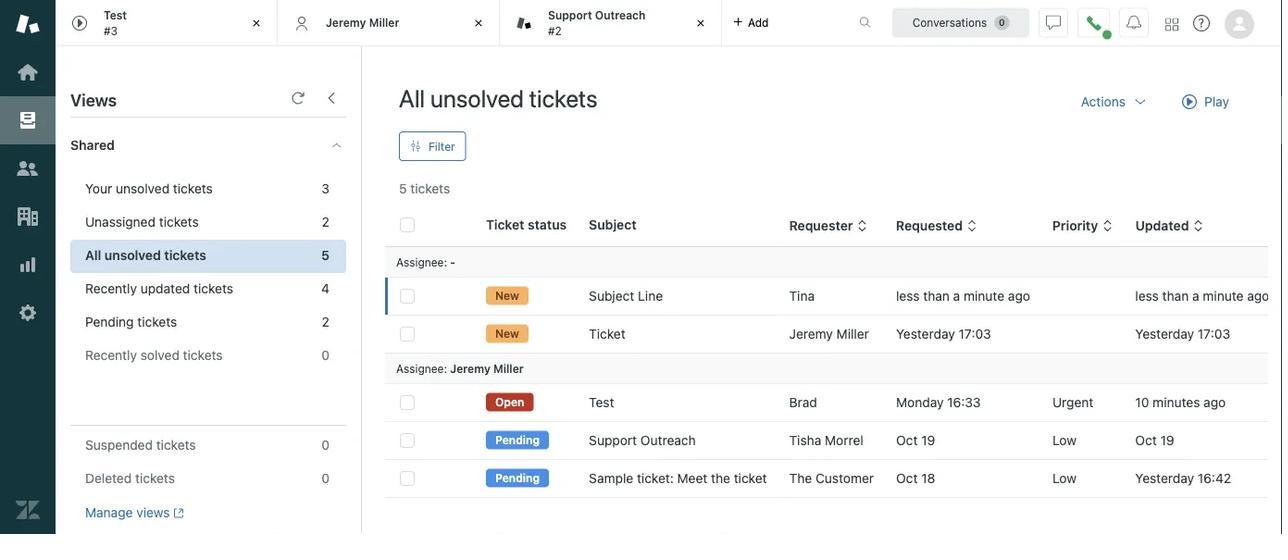 Task type: locate. For each thing, give the bounding box(es) containing it.
outreach inside the support outreach #2
[[595, 9, 646, 22]]

0 horizontal spatial less than a minute ago
[[896, 288, 1031, 304]]

2 less than a minute ago from the left
[[1136, 288, 1270, 304]]

row up tisha morrel
[[385, 384, 1281, 422]]

support inside the support outreach #2
[[548, 9, 592, 22]]

0 vertical spatial recently
[[85, 281, 137, 296]]

0 vertical spatial miller
[[369, 16, 400, 29]]

2 subject from the top
[[589, 288, 635, 304]]

test
[[104, 9, 127, 22], [589, 395, 614, 410]]

yesterday up minutes
[[1136, 326, 1195, 342]]

1 horizontal spatial all unsolved tickets
[[399, 84, 598, 112]]

jeremy miller inside tab
[[326, 16, 400, 29]]

0 vertical spatial all unsolved tickets
[[399, 84, 598, 112]]

1 horizontal spatial tab
[[500, 0, 722, 46]]

tab containing support outreach
[[500, 0, 722, 46]]

0 horizontal spatial close image
[[469, 14, 488, 32]]

minutes
[[1153, 395, 1200, 410]]

2 0 from the top
[[322, 438, 330, 453]]

test for test #3
[[104, 9, 127, 22]]

jeremy inside tab
[[326, 16, 366, 29]]

jeremy miller up the collapse views pane image
[[326, 16, 400, 29]]

3 0 from the top
[[322, 471, 330, 486]]

urgent
[[1053, 395, 1094, 410]]

than down "updated" button
[[1163, 288, 1189, 304]]

test inside row
[[589, 395, 614, 410]]

2
[[322, 214, 330, 230], [322, 314, 330, 330]]

all down unassigned
[[85, 248, 101, 263]]

1 horizontal spatial 17:03
[[1198, 326, 1231, 342]]

1 horizontal spatial a
[[1193, 288, 1200, 304]]

close image left #2
[[469, 14, 488, 32]]

2 down '4' on the bottom of the page
[[322, 314, 330, 330]]

oct
[[896, 433, 918, 448], [1136, 433, 1157, 448], [896, 471, 918, 486]]

tab containing test
[[56, 0, 278, 46]]

5 down filter button
[[399, 181, 407, 196]]

yesterday left 16:42
[[1136, 471, 1195, 486]]

1 horizontal spatial close image
[[692, 14, 710, 32]]

suspended tickets
[[85, 438, 196, 453]]

2 close image from the left
[[692, 14, 710, 32]]

subject for subject
[[589, 217, 637, 232]]

0 vertical spatial ticket
[[486, 217, 525, 232]]

row containing support outreach
[[385, 422, 1281, 460]]

5 for 5
[[321, 248, 330, 263]]

1 horizontal spatial test
[[589, 395, 614, 410]]

monday
[[896, 395, 944, 410]]

assignee:
[[396, 256, 447, 269], [396, 362, 447, 375]]

oct 19 down 10
[[1136, 433, 1175, 448]]

minute
[[964, 288, 1005, 304], [1203, 288, 1244, 304]]

updated
[[1136, 218, 1189, 233]]

0 vertical spatial 2
[[322, 214, 330, 230]]

5 row from the top
[[385, 460, 1281, 498]]

1 19 from the left
[[922, 433, 936, 448]]

unsolved for 3
[[116, 181, 170, 196]]

unsolved for 5
[[105, 248, 161, 263]]

1 2 from the top
[[322, 214, 330, 230]]

2 assignee: from the top
[[396, 362, 447, 375]]

subject inside row
[[589, 288, 635, 304]]

1 horizontal spatial 5
[[399, 181, 407, 196]]

a down requested button
[[953, 288, 961, 304]]

close image
[[247, 14, 266, 32]]

less than a minute ago down "updated" button
[[1136, 288, 1270, 304]]

0 vertical spatial support
[[548, 9, 592, 22]]

1 horizontal spatial ticket
[[589, 326, 626, 342]]

1 assignee: from the top
[[396, 256, 447, 269]]

a
[[953, 288, 961, 304], [1193, 288, 1200, 304]]

yesterday for yesterday 17:03
[[1136, 326, 1195, 342]]

0 vertical spatial test
[[104, 9, 127, 22]]

1 vertical spatial support
[[589, 433, 637, 448]]

tina
[[789, 288, 815, 304]]

1 subject from the top
[[589, 217, 637, 232]]

3 row from the top
[[385, 384, 1281, 422]]

1 horizontal spatial 19
[[1161, 433, 1175, 448]]

2 than from the left
[[1163, 288, 1189, 304]]

4 row from the top
[[385, 422, 1281, 460]]

ago
[[1008, 288, 1031, 304], [1248, 288, 1270, 304], [1204, 395, 1226, 410]]

test #3
[[104, 9, 127, 37]]

manage views
[[85, 505, 170, 520]]

tickets down #2
[[529, 84, 598, 112]]

assignee: for assignee: -
[[396, 256, 447, 269]]

0 horizontal spatial a
[[953, 288, 961, 304]]

2 tab from the left
[[500, 0, 722, 46]]

16:42
[[1198, 471, 1232, 486]]

1 vertical spatial new
[[495, 327, 519, 340]]

ticket for ticket status
[[486, 217, 525, 232]]

tickets down shared dropdown button
[[173, 181, 213, 196]]

updated
[[141, 281, 190, 296]]

2 down 3
[[322, 214, 330, 230]]

1 vertical spatial miller
[[837, 326, 869, 342]]

0 horizontal spatial jeremy miller
[[326, 16, 400, 29]]

0 vertical spatial outreach
[[595, 9, 646, 22]]

than down requested button
[[923, 288, 950, 304]]

1 close image from the left
[[469, 14, 488, 32]]

minute down requested button
[[964, 288, 1005, 304]]

manage views link
[[85, 505, 184, 521]]

yesterday 17:03
[[896, 326, 992, 342], [1136, 326, 1231, 342]]

new for ticket
[[495, 327, 519, 340]]

close image
[[469, 14, 488, 32], [692, 14, 710, 32]]

ticket
[[734, 471, 767, 486]]

0 horizontal spatial all
[[85, 248, 101, 263]]

row down requester button at right
[[385, 277, 1281, 315]]

1 0 from the top
[[322, 348, 330, 363]]

recently up 'pending tickets'
[[85, 281, 137, 296]]

row containing ticket
[[385, 315, 1281, 353]]

yesterday 17:03 up 10 minutes ago
[[1136, 326, 1231, 342]]

admin image
[[16, 301, 40, 325]]

1 horizontal spatial oct 19
[[1136, 433, 1175, 448]]

0 vertical spatial assignee:
[[396, 256, 447, 269]]

1 minute from the left
[[964, 288, 1005, 304]]

0 vertical spatial pending
[[85, 314, 134, 330]]

1 vertical spatial low
[[1053, 471, 1077, 486]]

all unsolved tickets down unassigned tickets at the left
[[85, 248, 206, 263]]

0 vertical spatial new
[[495, 289, 519, 302]]

ticket down "subject line" link
[[589, 326, 626, 342]]

1 vertical spatial ticket
[[589, 326, 626, 342]]

1 horizontal spatial all
[[399, 84, 425, 112]]

recently down 'pending tickets'
[[85, 348, 137, 363]]

1 new from the top
[[495, 289, 519, 302]]

miller
[[369, 16, 400, 29], [837, 326, 869, 342], [494, 362, 524, 375]]

0 vertical spatial subject
[[589, 217, 637, 232]]

unsolved up unassigned tickets at the left
[[116, 181, 170, 196]]

ticket inside row
[[589, 326, 626, 342]]

close image left add popup button
[[692, 14, 710, 32]]

19 down minutes
[[1161, 433, 1175, 448]]

0 for suspended tickets
[[322, 438, 330, 453]]

row down tisha morrel
[[385, 460, 1281, 498]]

requested button
[[896, 218, 978, 234]]

1 vertical spatial all unsolved tickets
[[85, 248, 206, 263]]

yesterday for oct 18
[[1136, 471, 1195, 486]]

jeremy miller
[[326, 16, 400, 29], [789, 326, 869, 342]]

1 horizontal spatial minute
[[1203, 288, 1244, 304]]

1 vertical spatial unsolved
[[116, 181, 170, 196]]

unsolved up filter
[[430, 84, 524, 112]]

2 vertical spatial miller
[[494, 362, 524, 375]]

ticket:
[[637, 471, 674, 486]]

1 vertical spatial jeremy
[[789, 326, 833, 342]]

views
[[70, 90, 117, 110]]

yesterday 16:42
[[1136, 471, 1232, 486]]

morrel
[[825, 433, 864, 448]]

row down tina
[[385, 315, 1281, 353]]

miller inside row
[[837, 326, 869, 342]]

recently updated tickets
[[85, 281, 233, 296]]

notifications image
[[1127, 15, 1142, 30]]

tickets
[[529, 84, 598, 112], [173, 181, 213, 196], [410, 181, 450, 196], [159, 214, 199, 230], [164, 248, 206, 263], [194, 281, 233, 296], [137, 314, 177, 330], [183, 348, 223, 363], [156, 438, 196, 453], [135, 471, 175, 486]]

0 horizontal spatial tab
[[56, 0, 278, 46]]

oct 18
[[896, 471, 936, 486]]

2 row from the top
[[385, 315, 1281, 353]]

priority button
[[1053, 218, 1113, 234]]

1 vertical spatial recently
[[85, 348, 137, 363]]

0
[[322, 348, 330, 363], [322, 438, 330, 453], [322, 471, 330, 486]]

1 oct 19 from the left
[[896, 433, 936, 448]]

2 vertical spatial jeremy
[[450, 362, 491, 375]]

unassigned tickets
[[85, 214, 199, 230]]

less down updated in the top of the page
[[1136, 288, 1159, 304]]

conversations button
[[893, 8, 1030, 38]]

2 2 from the top
[[322, 314, 330, 330]]

yesterday 17:03 up monday 16:33
[[896, 326, 992, 342]]

meet
[[677, 471, 708, 486]]

0 horizontal spatial oct 19
[[896, 433, 936, 448]]

less down the requested
[[896, 288, 920, 304]]

test up #3
[[104, 9, 127, 22]]

sample ticket: meet the ticket
[[589, 471, 767, 486]]

1 vertical spatial jeremy miller
[[789, 326, 869, 342]]

new
[[495, 289, 519, 302], [495, 327, 519, 340]]

recently for recently updated tickets
[[85, 281, 137, 296]]

2 horizontal spatial miller
[[837, 326, 869, 342]]

0 horizontal spatial yesterday 17:03
[[896, 326, 992, 342]]

than
[[923, 288, 950, 304], [1163, 288, 1189, 304]]

all up filter button
[[399, 84, 425, 112]]

1 recently from the top
[[85, 281, 137, 296]]

2 recently from the top
[[85, 348, 137, 363]]

1 horizontal spatial than
[[1163, 288, 1189, 304]]

2 new from the top
[[495, 327, 519, 340]]

1 vertical spatial all
[[85, 248, 101, 263]]

tabs tab list
[[56, 0, 840, 46]]

1 vertical spatial 5
[[321, 248, 330, 263]]

a down "updated" button
[[1193, 288, 1200, 304]]

tab
[[56, 0, 278, 46], [500, 0, 722, 46]]

close image inside jeremy miller tab
[[469, 14, 488, 32]]

subject up ticket link
[[589, 288, 635, 304]]

0 vertical spatial 5
[[399, 181, 407, 196]]

actions
[[1081, 94, 1126, 109]]

support outreach link
[[589, 432, 696, 450]]

oct 19
[[896, 433, 936, 448], [1136, 433, 1175, 448]]

row containing subject line
[[385, 277, 1281, 315]]

5
[[399, 181, 407, 196], [321, 248, 330, 263]]

19 up the 18
[[922, 433, 936, 448]]

1 horizontal spatial jeremy miller
[[789, 326, 869, 342]]

0 vertical spatial 0
[[322, 348, 330, 363]]

subject right status
[[589, 217, 637, 232]]

all unsolved tickets up filter
[[399, 84, 598, 112]]

organizations image
[[16, 205, 40, 229]]

requested
[[896, 218, 963, 233]]

0 vertical spatial jeremy
[[326, 16, 366, 29]]

button displays agent's chat status as invisible. image
[[1046, 15, 1061, 30]]

ticket left status
[[486, 217, 525, 232]]

5 tickets
[[399, 181, 450, 196]]

less
[[896, 288, 920, 304], [1136, 288, 1159, 304]]

open
[[495, 396, 524, 409]]

row
[[385, 277, 1281, 315], [385, 315, 1281, 353], [385, 384, 1281, 422], [385, 422, 1281, 460], [385, 460, 1281, 498]]

shared button
[[56, 118, 312, 173]]

2 vertical spatial unsolved
[[105, 248, 161, 263]]

test up "support outreach"
[[589, 395, 614, 410]]

suspended
[[85, 438, 153, 453]]

support up sample
[[589, 433, 637, 448]]

1 vertical spatial subject
[[589, 288, 635, 304]]

2 vertical spatial 0
[[322, 471, 330, 486]]

new for subject line
[[495, 289, 519, 302]]

1 vertical spatial pending
[[495, 434, 540, 447]]

test inside tab
[[104, 9, 127, 22]]

1 vertical spatial 2
[[322, 314, 330, 330]]

0 horizontal spatial less
[[896, 288, 920, 304]]

1 row from the top
[[385, 277, 1281, 315]]

ticket status
[[486, 217, 567, 232]]

1 horizontal spatial less
[[1136, 288, 1159, 304]]

filter
[[429, 140, 455, 153]]

ticket for ticket
[[589, 326, 626, 342]]

all
[[399, 84, 425, 112], [85, 248, 101, 263]]

solved
[[141, 348, 180, 363]]

outreach
[[595, 9, 646, 22], [641, 433, 696, 448]]

1 horizontal spatial less than a minute ago
[[1136, 288, 1270, 304]]

0 horizontal spatial minute
[[964, 288, 1005, 304]]

new up assignee: jeremy miller at the bottom left of the page
[[495, 327, 519, 340]]

oct 19 up oct 18
[[896, 433, 936, 448]]

miller inside tab
[[369, 16, 400, 29]]

0 horizontal spatial ticket
[[486, 217, 525, 232]]

0 horizontal spatial 17:03
[[959, 326, 992, 342]]

0 horizontal spatial than
[[923, 288, 950, 304]]

jeremy
[[326, 16, 366, 29], [789, 326, 833, 342], [450, 362, 491, 375]]

low
[[1053, 433, 1077, 448], [1053, 471, 1077, 486]]

0 horizontal spatial 5
[[321, 248, 330, 263]]

the customer
[[789, 471, 874, 486]]

yesterday
[[896, 326, 955, 342], [1136, 326, 1195, 342], [1136, 471, 1195, 486]]

new down ticket status
[[495, 289, 519, 302]]

(opens in a new tab) image
[[170, 508, 184, 519]]

jeremy miller inside row
[[789, 326, 869, 342]]

support up #2
[[548, 9, 592, 22]]

jeremy miller down tina
[[789, 326, 869, 342]]

1 vertical spatial test
[[589, 395, 614, 410]]

0 vertical spatial low
[[1053, 433, 1077, 448]]

row up the customer
[[385, 422, 1281, 460]]

1 vertical spatial assignee:
[[396, 362, 447, 375]]

support outreach
[[589, 433, 696, 448]]

reporting image
[[16, 253, 40, 277]]

0 vertical spatial unsolved
[[430, 84, 524, 112]]

outreach inside row
[[641, 433, 696, 448]]

0 vertical spatial jeremy miller
[[326, 16, 400, 29]]

#2
[[548, 24, 562, 37]]

0 horizontal spatial miller
[[369, 16, 400, 29]]

less than a minute ago
[[896, 288, 1031, 304], [1136, 288, 1270, 304]]

1 tab from the left
[[56, 0, 278, 46]]

17:03
[[959, 326, 992, 342], [1198, 326, 1231, 342]]

17:03 up 16:33
[[959, 326, 992, 342]]

oct left the 18
[[896, 471, 918, 486]]

0 horizontal spatial all unsolved tickets
[[85, 248, 206, 263]]

unsolved down unassigned tickets at the left
[[105, 248, 161, 263]]

1 horizontal spatial yesterday 17:03
[[1136, 326, 1231, 342]]

0 horizontal spatial test
[[104, 9, 127, 22]]

17:03 up 10 minutes ago
[[1198, 326, 1231, 342]]

0 for deleted tickets
[[322, 471, 330, 486]]

#3
[[104, 24, 118, 37]]

minute down "updated" button
[[1203, 288, 1244, 304]]

2 17:03 from the left
[[1198, 326, 1231, 342]]

0 horizontal spatial jeremy
[[326, 16, 366, 29]]

1 vertical spatial 0
[[322, 438, 330, 453]]

less than a minute ago down requested button
[[896, 288, 1031, 304]]

5 up '4' on the bottom of the page
[[321, 248, 330, 263]]

2 oct 19 from the left
[[1136, 433, 1175, 448]]

1 vertical spatial outreach
[[641, 433, 696, 448]]

0 horizontal spatial 19
[[922, 433, 936, 448]]

subject
[[589, 217, 637, 232], [589, 288, 635, 304]]



Task type: vqa. For each thing, say whether or not it's contained in the screenshot.
REQUESTER
yes



Task type: describe. For each thing, give the bounding box(es) containing it.
filter button
[[399, 131, 466, 161]]

customers image
[[16, 156, 40, 181]]

1 low from the top
[[1053, 433, 1077, 448]]

tickets down filter button
[[410, 181, 450, 196]]

deleted
[[85, 471, 132, 486]]

2 less from the left
[[1136, 288, 1159, 304]]

support for support outreach
[[589, 433, 637, 448]]

assignee: for assignee: jeremy miller
[[396, 362, 447, 375]]

updated button
[[1136, 218, 1204, 234]]

pending tickets
[[85, 314, 177, 330]]

main element
[[0, 0, 56, 534]]

views
[[136, 505, 170, 520]]

1 yesterday 17:03 from the left
[[896, 326, 992, 342]]

get started image
[[16, 60, 40, 84]]

tisha morrel
[[789, 433, 864, 448]]

views image
[[16, 108, 40, 132]]

1 less from the left
[[896, 288, 920, 304]]

jeremy miller tab
[[278, 0, 500, 46]]

test link
[[589, 394, 614, 412]]

shared heading
[[56, 118, 361, 173]]

subject line
[[589, 288, 663, 304]]

shared
[[70, 138, 115, 153]]

add button
[[722, 0, 780, 45]]

deleted tickets
[[85, 471, 175, 486]]

priority
[[1053, 218, 1099, 233]]

2 vertical spatial pending
[[495, 472, 540, 485]]

collapse views pane image
[[324, 91, 339, 106]]

5 for 5 tickets
[[399, 181, 407, 196]]

assignee: -
[[396, 256, 456, 269]]

brad
[[789, 395, 818, 410]]

support for support outreach #2
[[548, 9, 592, 22]]

16:33
[[948, 395, 981, 410]]

zendesk support image
[[16, 12, 40, 36]]

conversations
[[913, 16, 987, 29]]

2 horizontal spatial jeremy
[[789, 326, 833, 342]]

customer
[[816, 471, 874, 486]]

2 for unassigned tickets
[[322, 214, 330, 230]]

play
[[1205, 94, 1230, 109]]

unassigned
[[85, 214, 156, 230]]

1 than from the left
[[923, 288, 950, 304]]

sample
[[589, 471, 634, 486]]

tickets right the solved
[[183, 348, 223, 363]]

0 horizontal spatial ago
[[1008, 288, 1031, 304]]

10
[[1136, 395, 1150, 410]]

tickets up views
[[135, 471, 175, 486]]

zendesk products image
[[1166, 18, 1179, 31]]

3
[[322, 181, 330, 196]]

refresh views pane image
[[291, 91, 306, 106]]

your unsolved tickets
[[85, 181, 213, 196]]

tickets up 'updated'
[[164, 248, 206, 263]]

0 for recently solved tickets
[[322, 348, 330, 363]]

18
[[922, 471, 936, 486]]

oct up oct 18
[[896, 433, 918, 448]]

10 minutes ago
[[1136, 395, 1226, 410]]

tickets right 'updated'
[[194, 281, 233, 296]]

1 horizontal spatial miller
[[494, 362, 524, 375]]

get help image
[[1194, 15, 1210, 31]]

outreach for support outreach
[[641, 433, 696, 448]]

the
[[711, 471, 731, 486]]

your
[[85, 181, 112, 196]]

monday 16:33
[[896, 395, 981, 410]]

subject line link
[[589, 287, 663, 306]]

recently for recently solved tickets
[[85, 348, 137, 363]]

requester
[[789, 218, 853, 233]]

-
[[450, 256, 456, 269]]

row containing test
[[385, 384, 1281, 422]]

actions button
[[1067, 83, 1163, 120]]

2 for pending tickets
[[322, 314, 330, 330]]

tickets down the your unsolved tickets
[[159, 214, 199, 230]]

0 vertical spatial all
[[399, 84, 425, 112]]

1 a from the left
[[953, 288, 961, 304]]

play button
[[1167, 83, 1245, 120]]

manage
[[85, 505, 133, 520]]

the
[[789, 471, 812, 486]]

support outreach #2
[[548, 9, 646, 37]]

1 17:03 from the left
[[959, 326, 992, 342]]

requester button
[[789, 218, 868, 234]]

zendesk image
[[16, 498, 40, 522]]

row containing sample ticket: meet the ticket
[[385, 460, 1281, 498]]

2 minute from the left
[[1203, 288, 1244, 304]]

add
[[748, 16, 769, 29]]

tickets up deleted tickets
[[156, 438, 196, 453]]

1 less than a minute ago from the left
[[896, 288, 1031, 304]]

2 19 from the left
[[1161, 433, 1175, 448]]

1 horizontal spatial jeremy
[[450, 362, 491, 375]]

2 yesterday 17:03 from the left
[[1136, 326, 1231, 342]]

tickets down recently updated tickets
[[137, 314, 177, 330]]

subject for subject line
[[589, 288, 635, 304]]

2 a from the left
[[1193, 288, 1200, 304]]

status
[[528, 217, 567, 232]]

recently solved tickets
[[85, 348, 223, 363]]

test for test
[[589, 395, 614, 410]]

sample ticket: meet the ticket link
[[589, 469, 767, 488]]

line
[[638, 288, 663, 304]]

4
[[321, 281, 330, 296]]

yesterday up monday
[[896, 326, 955, 342]]

1 horizontal spatial ago
[[1204, 395, 1226, 410]]

ticket link
[[589, 325, 626, 344]]

tisha
[[789, 433, 822, 448]]

oct down 10
[[1136, 433, 1157, 448]]

2 low from the top
[[1053, 471, 1077, 486]]

assignee: jeremy miller
[[396, 362, 524, 375]]

2 horizontal spatial ago
[[1248, 288, 1270, 304]]

outreach for support outreach #2
[[595, 9, 646, 22]]



